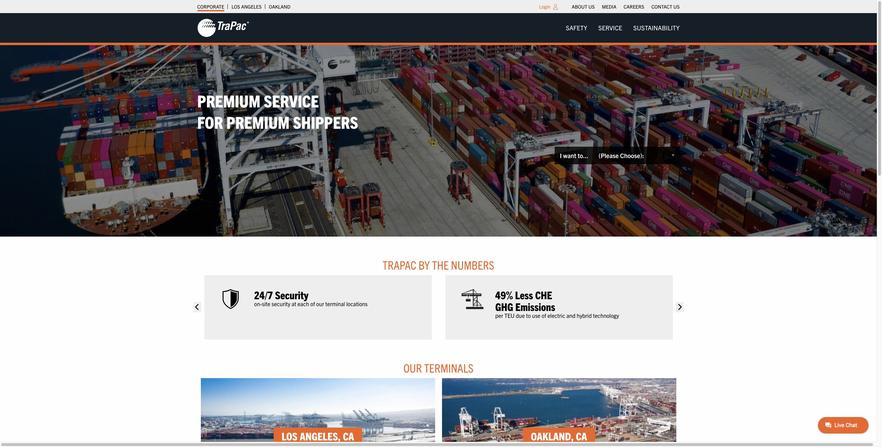 Task type: describe. For each thing, give the bounding box(es) containing it.
trapac by the numbers
[[383, 257, 494, 272]]

24/7
[[254, 288, 273, 302]]

0 vertical spatial premium
[[197, 90, 260, 111]]

technology
[[593, 312, 619, 319]]

careers
[[624, 3, 644, 10]]

oakland
[[269, 3, 291, 10]]

los
[[232, 3, 240, 10]]

locations
[[346, 301, 368, 307]]

electric
[[548, 312, 565, 319]]

numbers
[[451, 257, 494, 272]]

shippers
[[293, 111, 358, 132]]

emissions
[[515, 300, 555, 313]]

by
[[419, 257, 430, 272]]

contact us
[[652, 3, 680, 10]]

premium service for premium shippers
[[197, 90, 358, 132]]

1 solid image from the left
[[193, 302, 201, 313]]

us for about us
[[589, 3, 595, 10]]

safety link
[[560, 21, 593, 35]]

use
[[532, 312, 541, 319]]

sustainability link
[[628, 21, 685, 35]]

angeles
[[241, 3, 262, 10]]

service link
[[593, 21, 628, 35]]

main content containing trapac by the numbers
[[190, 257, 687, 447]]

hybrid
[[577, 312, 592, 319]]

service inside premium service for premium shippers
[[264, 90, 319, 111]]

los angeles
[[232, 3, 262, 10]]

menu bar containing about us
[[568, 2, 683, 11]]

our
[[404, 360, 422, 375]]

login link
[[539, 3, 551, 10]]

i
[[560, 151, 562, 159]]

security
[[272, 301, 290, 307]]

che
[[535, 288, 552, 302]]

menu bar containing safety
[[560, 21, 685, 35]]

media link
[[602, 2, 617, 11]]

security
[[275, 288, 308, 302]]

less
[[515, 288, 533, 302]]

per
[[495, 312, 503, 319]]

oakland link
[[269, 2, 291, 11]]

to...
[[578, 151, 588, 159]]

ghg
[[495, 300, 513, 313]]

service inside menu bar
[[598, 24, 622, 32]]



Task type: locate. For each thing, give the bounding box(es) containing it.
contact
[[652, 3, 672, 10]]

due
[[516, 312, 525, 319]]

terminal
[[325, 301, 345, 307]]

menu bar
[[568, 2, 683, 11], [560, 21, 685, 35]]

0 horizontal spatial of
[[310, 301, 315, 307]]

of
[[310, 301, 315, 307], [542, 312, 546, 319]]

2 solid image from the left
[[676, 302, 684, 313]]

to
[[526, 312, 531, 319]]

49% less che ghg emissions per teu due to use of electric and hybrid technology
[[495, 288, 619, 319]]

0 vertical spatial service
[[598, 24, 622, 32]]

for
[[197, 111, 223, 132]]

contact us link
[[652, 2, 680, 11]]

corporate image
[[197, 18, 249, 38]]

terminals
[[424, 360, 474, 375]]

corporate
[[197, 3, 224, 10]]

1 vertical spatial service
[[264, 90, 319, 111]]

each
[[298, 301, 309, 307]]

1 vertical spatial menu bar
[[560, 21, 685, 35]]

menu bar up service link
[[568, 2, 683, 11]]

and
[[567, 312, 576, 319]]

premium
[[197, 90, 260, 111], [226, 111, 290, 132]]

of inside 24/7 security on-site security at each of our terminal locations
[[310, 301, 315, 307]]

about us link
[[572, 2, 595, 11]]

about
[[572, 3, 587, 10]]

of left the our
[[310, 301, 315, 307]]

corporate link
[[197, 2, 224, 11]]

0 vertical spatial menu bar
[[568, 2, 683, 11]]

i want to...
[[560, 151, 588, 159]]

trapac
[[383, 257, 416, 272]]

of inside the 49% less che ghg emissions per teu due to use of electric and hybrid technology
[[542, 312, 546, 319]]

2 us from the left
[[674, 3, 680, 10]]

los angeles link
[[232, 2, 262, 11]]

at
[[292, 301, 296, 307]]

1 horizontal spatial solid image
[[676, 302, 684, 313]]

of right 'use'
[[542, 312, 546, 319]]

1 horizontal spatial us
[[674, 3, 680, 10]]

want
[[563, 151, 576, 159]]

0 horizontal spatial us
[[589, 3, 595, 10]]

solid image
[[193, 302, 201, 313], [676, 302, 684, 313]]

about us
[[572, 3, 595, 10]]

site
[[262, 301, 270, 307]]

us right about
[[589, 3, 595, 10]]

us for contact us
[[674, 3, 680, 10]]

teu
[[505, 312, 515, 319]]

main content
[[190, 257, 687, 447]]

1 vertical spatial of
[[542, 312, 546, 319]]

our
[[316, 301, 324, 307]]

the
[[432, 257, 449, 272]]

0 horizontal spatial service
[[264, 90, 319, 111]]

24/7 security on-site security at each of our terminal locations
[[254, 288, 368, 307]]

us
[[589, 3, 595, 10], [674, 3, 680, 10]]

49%
[[495, 288, 513, 302]]

1 horizontal spatial service
[[598, 24, 622, 32]]

media
[[602, 3, 617, 10]]

service
[[598, 24, 622, 32], [264, 90, 319, 111]]

1 horizontal spatial of
[[542, 312, 546, 319]]

1 us from the left
[[589, 3, 595, 10]]

0 vertical spatial of
[[310, 301, 315, 307]]

menu bar down careers link
[[560, 21, 685, 35]]

login
[[539, 3, 551, 10]]

sustainability
[[633, 24, 680, 32]]

0 horizontal spatial solid image
[[193, 302, 201, 313]]

light image
[[553, 4, 558, 10]]

1 vertical spatial premium
[[226, 111, 290, 132]]

us right contact
[[674, 3, 680, 10]]

our terminals
[[404, 360, 474, 375]]

safety
[[566, 24, 587, 32]]

careers link
[[624, 2, 644, 11]]

on-
[[254, 301, 262, 307]]



Task type: vqa. For each thing, say whether or not it's contained in the screenshot.
I
yes



